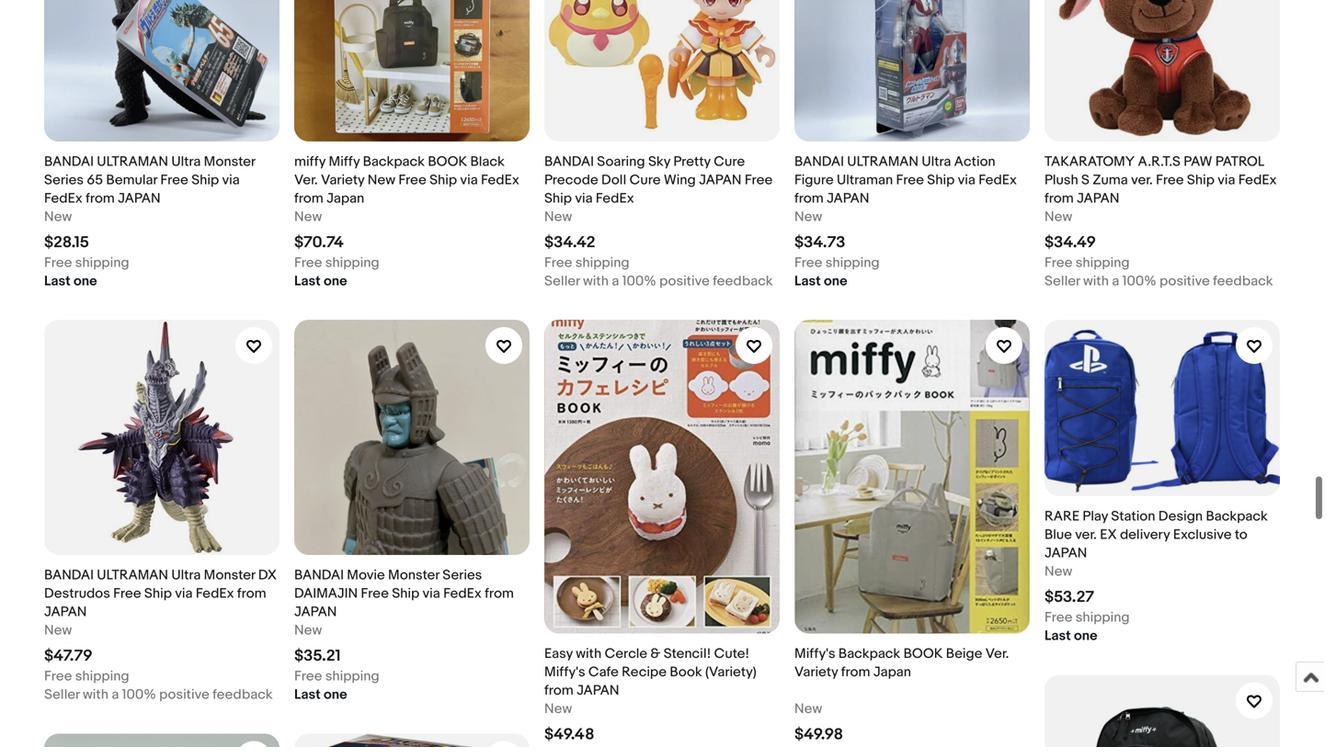 Task type: describe. For each thing, give the bounding box(es) containing it.
seller inside bandai ultraman ultra monster dx destrudos free ship via fedex from japan new $47.79 free shipping seller with a 100% positive feedback
[[44, 687, 80, 704]]

feedback for $34.49
[[1214, 273, 1274, 290]]

play
[[1083, 509, 1109, 526]]

positive for $34.42
[[660, 273, 710, 290]]

positive for $34.49
[[1160, 273, 1211, 290]]

new text field for $70.74
[[294, 208, 322, 227]]

shipping inside rare play station design backpack blue ver. ex delivery exclusive to japan new $53.27 free shipping last one
[[1076, 610, 1130, 627]]

ultraman for $47.79
[[97, 568, 168, 584]]

feedback for $34.42
[[713, 273, 773, 290]]

100% for $34.49
[[1123, 273, 1157, 290]]

new text field for $53.27
[[1045, 563, 1073, 582]]

ultraman for new
[[97, 154, 168, 170]]

$49.98 text field
[[795, 726, 844, 745]]

from inside easy with cercle & stencil! cute! miffy's cafe recipe book (variety) from japan new $49.48
[[545, 683, 574, 700]]

new inside bandai movie monster series daimajin free ship via fedex from japan new $35.21 free shipping last one
[[294, 623, 322, 640]]

via inside takaratomy a.r.t.s paw patrol plush s zuma ver. free ship via fedex from japan new $34.49 free shipping seller with a 100% positive feedback
[[1218, 172, 1236, 189]]

seller for $34.49
[[1045, 273, 1081, 290]]

&
[[651, 646, 661, 663]]

ver. inside takaratomy a.r.t.s paw patrol plush s zuma ver. free ship via fedex from japan new $34.49 free shipping seller with a 100% positive feedback
[[1132, 172, 1153, 189]]

series inside bandai movie monster series daimajin free ship via fedex from japan new $35.21 free shipping last one
[[443, 568, 482, 584]]

pretty
[[674, 154, 711, 170]]

shipping inside takaratomy a.r.t.s paw patrol plush s zuma ver. free ship via fedex from japan new $34.49 free shipping seller with a 100% positive feedback
[[1076, 255, 1130, 272]]

positive inside bandai ultraman ultra monster dx destrudos free ship via fedex from japan new $47.79 free shipping seller with a 100% positive feedback
[[159, 687, 210, 704]]

with inside takaratomy a.r.t.s paw patrol plush s zuma ver. free ship via fedex from japan new $34.49 free shipping seller with a 100% positive feedback
[[1084, 273, 1109, 290]]

fedex inside bandai ultraman ultra monster dx destrudos free ship via fedex from japan new $47.79 free shipping seller with a 100% positive feedback
[[196, 586, 234, 603]]

book inside miffy miffy backpack book black ver. variety new free ship via fedex from japan new $70.74 free shipping last one
[[428, 154, 468, 170]]

monster for $47.79
[[204, 568, 255, 584]]

bandai ultraman ultra monster dx destrudos free ship via fedex from japan new $47.79 free shipping seller with a 100% positive feedback
[[44, 568, 277, 704]]

1 vertical spatial cure
[[630, 172, 661, 189]]

zuma
[[1093, 172, 1129, 189]]

seller with a 100% positive feedback text field for $34.42
[[545, 273, 773, 291]]

wing
[[664, 172, 696, 189]]

soaring
[[597, 154, 645, 170]]

to
[[1235, 527, 1248, 544]]

precode
[[545, 172, 599, 189]]

miffy
[[329, 154, 360, 170]]

new inside bandai ultraman ultra monster dx destrudos free ship via fedex from japan new $47.79 free shipping seller with a 100% positive feedback
[[44, 623, 72, 640]]

series inside bandai ultraman ultra monster series 65 bemular free ship via fedex from japan new $28.15 free shipping last one
[[44, 172, 84, 189]]

$34.49
[[1045, 233, 1097, 253]]

a.r.t.s
[[1139, 154, 1181, 170]]

from inside bandai movie monster series daimajin free ship via fedex from japan new $35.21 free shipping last one
[[485, 586, 514, 603]]

stencil!
[[664, 646, 711, 663]]

last inside miffy miffy backpack book black ver. variety new free ship via fedex from japan new $70.74 free shipping last one
[[294, 273, 321, 290]]

$49.98
[[795, 726, 844, 745]]

japan inside rare play station design backpack blue ver. ex delivery exclusive to japan new $53.27 free shipping last one
[[1045, 546, 1088, 562]]

from inside miffy miffy backpack book black ver. variety new free ship via fedex from japan new $70.74 free shipping last one
[[294, 191, 324, 207]]

free shipping text field for $34.49
[[1045, 254, 1130, 273]]

daimajin
[[294, 586, 358, 603]]

via inside miffy miffy backpack book black ver. variety new free ship via fedex from japan new $70.74 free shipping last one
[[460, 172, 478, 189]]

s
[[1082, 172, 1090, 189]]

free shipping text field for $28.15
[[44, 254, 129, 273]]

one inside bandai movie monster series daimajin free ship via fedex from japan new $35.21 free shipping last one
[[324, 687, 347, 704]]

ultraman for $34.73
[[848, 154, 919, 170]]

bandai movie monster series daimajin free ship via fedex from japan new $35.21 free shipping last one
[[294, 568, 514, 704]]

$35.21 text field
[[294, 647, 341, 667]]

new text field for $34.49
[[1045, 208, 1073, 227]]

$49.48
[[545, 726, 595, 745]]

a for $34.42
[[612, 273, 619, 290]]

takaratomy a.r.t.s paw patrol plush s zuma ver. free ship via fedex from japan new $34.49 free shipping seller with a 100% positive feedback
[[1045, 154, 1277, 290]]

$35.21
[[294, 647, 341, 667]]

destrudos
[[44, 586, 110, 603]]

$49.48 text field
[[545, 726, 595, 745]]

$28.15 text field
[[44, 233, 89, 253]]

ver. inside "miffy's backpack book beige ver. variety from japan"
[[986, 646, 1010, 663]]

figure
[[795, 172, 834, 189]]

ver. inside rare play station design backpack blue ver. ex delivery exclusive to japan new $53.27 free shipping last one
[[1076, 527, 1097, 544]]

last one text field for $34.73
[[795, 273, 848, 291]]

blue
[[1045, 527, 1073, 544]]

with inside easy with cercle & stencil! cute! miffy's cafe recipe book (variety) from japan new $49.48
[[576, 646, 602, 663]]

free shipping text field for $34.73
[[795, 254, 880, 273]]

a inside bandai ultraman ultra monster dx destrudos free ship via fedex from japan new $47.79 free shipping seller with a 100% positive feedback
[[112, 687, 119, 704]]

$53.27 text field
[[1045, 589, 1095, 608]]

$28.15
[[44, 233, 89, 253]]

(variety)
[[706, 665, 757, 681]]

from inside takaratomy a.r.t.s paw patrol plush s zuma ver. free ship via fedex from japan new $34.49 free shipping seller with a 100% positive feedback
[[1045, 191, 1074, 207]]

easy
[[545, 646, 573, 663]]

ship inside the bandai soaring sky pretty cure precode doll cure wing japan free ship via fedex new $34.42 free shipping seller with a 100% positive feedback
[[545, 191, 572, 207]]

shipping inside miffy miffy backpack book black ver. variety new free ship via fedex from japan new $70.74 free shipping last one
[[325, 255, 380, 272]]

shipping inside bandai ultraman ultra monster dx destrudos free ship via fedex from japan new $47.79 free shipping seller with a 100% positive feedback
[[75, 669, 129, 686]]

ver. inside miffy miffy backpack book black ver. variety new free ship via fedex from japan new $70.74 free shipping last one
[[294, 172, 318, 189]]

seller for $34.42
[[545, 273, 580, 290]]

japan inside the bandai soaring sky pretty cure precode doll cure wing japan free ship via fedex new $34.42 free shipping seller with a 100% positive feedback
[[699, 172, 742, 189]]

$34.49 text field
[[1045, 233, 1097, 253]]

65
[[87, 172, 103, 189]]

ultraman
[[837, 172, 893, 189]]

beige
[[946, 646, 983, 663]]

100% for $34.42
[[623, 273, 657, 290]]

fedex inside the bandai soaring sky pretty cure precode doll cure wing japan free ship via fedex new $34.42 free shipping seller with a 100% positive feedback
[[596, 191, 634, 207]]

new inside takaratomy a.r.t.s paw patrol plush s zuma ver. free ship via fedex from japan new $34.49 free shipping seller with a 100% positive feedback
[[1045, 209, 1073, 226]]

shipping inside bandai ultraman ultra action figure ultraman free ship via fedex from japan new $34.73 free shipping last one
[[826, 255, 880, 272]]

exclusive
[[1174, 527, 1232, 544]]

0 vertical spatial cure
[[714, 154, 745, 170]]

new text field for $34.73
[[795, 208, 823, 227]]

ultra for $47.79
[[171, 568, 201, 584]]

rare play station design backpack blue ver. ex delivery exclusive to japan new $53.27 free shipping last one
[[1045, 509, 1269, 645]]

monster inside bandai movie monster series daimajin free ship via fedex from japan new $35.21 free shipping last one
[[388, 568, 440, 584]]

one inside rare play station design backpack blue ver. ex delivery exclusive to japan new $53.27 free shipping last one
[[1075, 629, 1098, 645]]

fedex inside bandai ultraman ultra action figure ultraman free ship via fedex from japan new $34.73 free shipping last one
[[979, 172, 1017, 189]]

japan inside easy with cercle & stencil! cute! miffy's cafe recipe book (variety) from japan new $49.48
[[577, 683, 620, 700]]

fedex inside bandai movie monster series daimajin free ship via fedex from japan new $35.21 free shipping last one
[[444, 586, 482, 603]]

miffy's inside "miffy's backpack book beige ver. variety from japan"
[[795, 646, 836, 663]]

bandai ultraman ultra action figure ultraman free ship via fedex from japan new $34.73 free shipping last one
[[795, 154, 1017, 290]]

with inside the bandai soaring sky pretty cure precode doll cure wing japan free ship via fedex new $34.42 free shipping seller with a 100% positive feedback
[[583, 273, 609, 290]]

new text field for $34.42
[[545, 208, 572, 227]]

Seller with a 100% positive feedback text field
[[1045, 273, 1274, 291]]

japan inside takaratomy a.r.t.s paw patrol plush s zuma ver. free ship via fedex from japan new $34.49 free shipping seller with a 100% positive feedback
[[1077, 191, 1120, 207]]

fedex inside bandai ultraman ultra monster series 65 bemular free ship via fedex from japan new $28.15 free shipping last one
[[44, 191, 83, 207]]

japan inside bandai ultraman ultra monster series 65 bemular free ship via fedex from japan new $28.15 free shipping last one
[[118, 191, 161, 207]]

free shipping text field for $70.74
[[294, 254, 380, 273]]

new text field for $49.48
[[545, 701, 572, 719]]

backpack inside "miffy's backpack book beige ver. variety from japan"
[[839, 646, 901, 663]]

100% inside bandai ultraman ultra monster dx destrudos free ship via fedex from japan new $47.79 free shipping seller with a 100% positive feedback
[[122, 687, 156, 704]]

doll
[[602, 172, 627, 189]]

delivery
[[1121, 527, 1171, 544]]



Task type: locate. For each thing, give the bounding box(es) containing it.
1 horizontal spatial feedback
[[713, 273, 773, 290]]

japan down destrudos in the left of the page
[[44, 605, 87, 621]]

takaratomy
[[1045, 154, 1135, 170]]

ultra for $28.15
[[171, 154, 201, 170]]

movie
[[347, 568, 385, 584]]

Free shipping text field
[[44, 254, 129, 273], [294, 254, 380, 273], [1045, 254, 1130, 273], [1045, 609, 1130, 628], [44, 668, 129, 687]]

series
[[44, 172, 84, 189], [443, 568, 482, 584]]

ultra inside bandai ultraman ultra monster dx destrudos free ship via fedex from japan new $47.79 free shipping seller with a 100% positive feedback
[[171, 568, 201, 584]]

$70.74
[[294, 233, 344, 253]]

black
[[471, 154, 505, 170]]

new text field up $34.42
[[545, 208, 572, 227]]

ship inside miffy miffy backpack book black ver. variety new free ship via fedex from japan new $70.74 free shipping last one
[[430, 172, 457, 189]]

0 horizontal spatial variety
[[321, 172, 365, 189]]

variety inside miffy miffy backpack book black ver. variety new free ship via fedex from japan new $70.74 free shipping last one
[[321, 172, 365, 189]]

via inside bandai ultraman ultra action figure ultraman free ship via fedex from japan new $34.73 free shipping last one
[[958, 172, 976, 189]]

Free shipping text field
[[545, 254, 630, 273], [795, 254, 880, 273], [294, 668, 380, 687]]

book
[[428, 154, 468, 170], [904, 646, 943, 663]]

shipping down $34.73
[[826, 255, 880, 272]]

seller down $47.79 'text field'
[[44, 687, 80, 704]]

shipping down $34.42 text field
[[576, 255, 630, 272]]

with
[[583, 273, 609, 290], [1084, 273, 1109, 290], [576, 646, 602, 663], [83, 687, 109, 704]]

0 vertical spatial variety
[[321, 172, 365, 189]]

bandai inside the bandai soaring sky pretty cure precode doll cure wing japan free ship via fedex new $34.42 free shipping seller with a 100% positive feedback
[[545, 154, 594, 170]]

variety down miffy
[[321, 172, 365, 189]]

japan down daimajin
[[294, 605, 337, 621]]

via inside bandai ultraman ultra monster series 65 bemular free ship via fedex from japan new $28.15 free shipping last one
[[222, 172, 240, 189]]

variety inside "miffy's backpack book beige ver. variety from japan"
[[795, 665, 838, 681]]

last one text field for $70.74
[[294, 273, 347, 291]]

book left black
[[428, 154, 468, 170]]

1 vertical spatial ver.
[[1076, 527, 1097, 544]]

new text field for $49.98
[[795, 701, 823, 719]]

one down $34.73 text field
[[824, 273, 848, 290]]

0 vertical spatial ver.
[[294, 172, 318, 189]]

miffy's inside easy with cercle & stencil! cute! miffy's cafe recipe book (variety) from japan new $49.48
[[545, 665, 586, 681]]

Seller with a 100% positive feedback text field
[[545, 273, 773, 291], [44, 687, 273, 705]]

with inside bandai ultraman ultra monster dx destrudos free ship via fedex from japan new $47.79 free shipping seller with a 100% positive feedback
[[83, 687, 109, 704]]

backpack right miffy
[[363, 154, 425, 170]]

Last one text field
[[44, 273, 97, 291]]

1 vertical spatial japan
[[874, 665, 912, 681]]

free
[[160, 172, 188, 189], [399, 172, 427, 189], [745, 172, 773, 189], [897, 172, 925, 189], [1157, 172, 1185, 189], [44, 255, 72, 272], [294, 255, 322, 272], [545, 255, 573, 272], [795, 255, 823, 272], [1045, 255, 1073, 272], [113, 586, 141, 603], [361, 586, 389, 603], [1045, 610, 1073, 627], [44, 669, 72, 686], [294, 669, 322, 686]]

design
[[1159, 509, 1204, 526]]

seller with a 100% positive feedback text field for shipping
[[44, 687, 273, 705]]

new text field for $47.79
[[44, 622, 72, 641]]

a
[[612, 273, 619, 290], [1113, 273, 1120, 290], [112, 687, 119, 704]]

fedex inside takaratomy a.r.t.s paw patrol plush s zuma ver. free ship via fedex from japan new $34.49 free shipping seller with a 100% positive feedback
[[1239, 172, 1277, 189]]

feedback inside bandai ultraman ultra monster dx destrudos free ship via fedex from japan new $47.79 free shipping seller with a 100% positive feedback
[[213, 687, 273, 704]]

1 horizontal spatial a
[[612, 273, 619, 290]]

one inside bandai ultraman ultra action figure ultraman free ship via fedex from japan new $34.73 free shipping last one
[[824, 273, 848, 290]]

japan inside "miffy's backpack book beige ver. variety from japan"
[[874, 665, 912, 681]]

1 vertical spatial miffy's
[[545, 665, 586, 681]]

0 horizontal spatial backpack
[[363, 154, 425, 170]]

book inside "miffy's backpack book beige ver. variety from japan"
[[904, 646, 943, 663]]

free shipping text field for $35.21
[[294, 668, 380, 687]]

ver.
[[294, 172, 318, 189], [986, 646, 1010, 663]]

2 horizontal spatial feedback
[[1214, 273, 1274, 290]]

0 horizontal spatial positive
[[159, 687, 210, 704]]

from inside bandai ultraman ultra monster series 65 bemular free ship via fedex from japan new $28.15 free shipping last one
[[86, 191, 115, 207]]

bandai for fedex
[[545, 154, 594, 170]]

$53.27
[[1045, 589, 1095, 608]]

ultraman up destrudos in the left of the page
[[97, 568, 168, 584]]

$34.42 text field
[[545, 233, 596, 253]]

New text field
[[44, 208, 72, 227], [294, 208, 322, 227], [44, 622, 72, 641], [294, 622, 322, 641], [545, 701, 572, 719], [795, 701, 823, 719]]

ship
[[192, 172, 219, 189], [430, 172, 457, 189], [928, 172, 955, 189], [1188, 172, 1215, 189], [545, 191, 572, 207], [144, 586, 172, 603], [392, 586, 420, 603]]

monster inside bandai ultraman ultra monster series 65 bemular free ship via fedex from japan new $28.15 free shipping last one
[[204, 154, 255, 170]]

positive
[[660, 273, 710, 290], [1160, 273, 1211, 290], [159, 687, 210, 704]]

0 vertical spatial ver.
[[1132, 172, 1153, 189]]

seller down $34.42 text field
[[545, 273, 580, 290]]

rare
[[1045, 509, 1080, 526]]

0 vertical spatial miffy's
[[795, 646, 836, 663]]

monster left miffy
[[204, 154, 255, 170]]

monster for $28.15
[[204, 154, 255, 170]]

2 horizontal spatial backpack
[[1207, 509, 1269, 526]]

ship inside takaratomy a.r.t.s paw patrol plush s zuma ver. free ship via fedex from japan new $34.49 free shipping seller with a 100% positive feedback
[[1188, 172, 1215, 189]]

from inside bandai ultraman ultra monster dx destrudos free ship via fedex from japan new $47.79 free shipping seller with a 100% positive feedback
[[237, 586, 266, 603]]

bandai up daimajin
[[294, 568, 344, 584]]

variety
[[321, 172, 365, 189], [795, 665, 838, 681]]

bandai
[[44, 154, 94, 170], [545, 154, 594, 170], [795, 154, 845, 170], [44, 568, 94, 584], [294, 568, 344, 584]]

1 vertical spatial seller with a 100% positive feedback text field
[[44, 687, 273, 705]]

monster
[[204, 154, 255, 170], [204, 568, 255, 584], [388, 568, 440, 584]]

1 horizontal spatial backpack
[[839, 646, 901, 663]]

1 vertical spatial ver.
[[986, 646, 1010, 663]]

one inside miffy miffy backpack book black ver. variety new free ship via fedex from japan new $70.74 free shipping last one
[[324, 273, 347, 290]]

last one text field down $70.74 text box
[[294, 273, 347, 291]]

free shipping text field down $28.15 text box
[[44, 254, 129, 273]]

japan
[[699, 172, 742, 189], [118, 191, 161, 207], [827, 191, 870, 207], [1077, 191, 1120, 207], [1045, 546, 1088, 562], [44, 605, 87, 621], [294, 605, 337, 621], [577, 683, 620, 700]]

free shipping text field down the $34.49
[[1045, 254, 1130, 273]]

shipping down $47.79
[[75, 669, 129, 686]]

new text field up $34.73
[[795, 208, 823, 227]]

new
[[368, 172, 396, 189], [44, 209, 72, 226], [294, 209, 322, 226], [545, 209, 572, 226], [795, 209, 823, 226], [1045, 209, 1073, 226], [1045, 564, 1073, 581], [44, 623, 72, 640], [294, 623, 322, 640], [545, 702, 572, 718], [795, 702, 823, 718]]

free shipping text field down $35.21 text field
[[294, 668, 380, 687]]

bandai for new
[[44, 154, 94, 170]]

2 horizontal spatial positive
[[1160, 273, 1211, 290]]

shipping down the $34.49
[[1076, 255, 1130, 272]]

with down $34.42 text field
[[583, 273, 609, 290]]

miffy
[[294, 154, 326, 170]]

2 vertical spatial backpack
[[839, 646, 901, 663]]

1 horizontal spatial variety
[[795, 665, 838, 681]]

new text field up the $49.98 text field
[[795, 701, 823, 719]]

book
[[670, 665, 703, 681]]

japan down bemular
[[118, 191, 161, 207]]

new text field up the $70.74
[[294, 208, 322, 227]]

dx
[[258, 568, 277, 584]]

new text field for $28.15
[[44, 208, 72, 227]]

last down the '$53.27'
[[1045, 629, 1072, 645]]

japan
[[327, 191, 365, 207], [874, 665, 912, 681]]

new text field up $53.27 text field
[[1045, 563, 1073, 582]]

bandai up figure
[[795, 154, 845, 170]]

1 horizontal spatial miffy's
[[795, 646, 836, 663]]

shipping inside the bandai soaring sky pretty cure precode doll cure wing japan free ship via fedex new $34.42 free shipping seller with a 100% positive feedback
[[576, 255, 630, 272]]

2 horizontal spatial a
[[1113, 273, 1120, 290]]

seller down the $34.49
[[1045, 273, 1081, 290]]

ultra for $34.73
[[922, 154, 952, 170]]

miffy's
[[795, 646, 836, 663], [545, 665, 586, 681]]

seller inside takaratomy a.r.t.s paw patrol plush s zuma ver. free ship via fedex from japan new $34.49 free shipping seller with a 100% positive feedback
[[1045, 273, 1081, 290]]

0 horizontal spatial ver.
[[294, 172, 318, 189]]

with down $47.79
[[83, 687, 109, 704]]

$34.42
[[545, 233, 596, 253]]

cure right pretty
[[714, 154, 745, 170]]

japan down cafe
[[577, 683, 620, 700]]

ver.
[[1132, 172, 1153, 189], [1076, 527, 1097, 544]]

last inside bandai movie monster series daimajin free ship via fedex from japan new $35.21 free shipping last one
[[294, 687, 321, 704]]

ultra inside bandai ultraman ultra action figure ultraman free ship via fedex from japan new $34.73 free shipping last one
[[922, 154, 952, 170]]

monster left dx
[[204, 568, 255, 584]]

new text field up the $28.15
[[44, 208, 72, 227]]

1 horizontal spatial 100%
[[623, 273, 657, 290]]

japan down ultraman
[[827, 191, 870, 207]]

bandai ultraman ultra monster series 65 bemular free ship via fedex from japan new $28.15 free shipping last one
[[44, 154, 255, 290]]

last one text field down the '$53.27'
[[1045, 628, 1098, 646]]

a for $34.49
[[1113, 273, 1120, 290]]

plush
[[1045, 172, 1079, 189]]

Last one text field
[[294, 273, 347, 291], [795, 273, 848, 291], [1045, 628, 1098, 646], [294, 687, 347, 705]]

0 vertical spatial japan
[[327, 191, 365, 207]]

cute!
[[715, 646, 750, 663]]

ultraman up ultraman
[[848, 154, 919, 170]]

monster right movie
[[388, 568, 440, 584]]

station
[[1112, 509, 1156, 526]]

from inside "miffy's backpack book beige ver. variety from japan"
[[842, 665, 871, 681]]

1 horizontal spatial seller
[[545, 273, 580, 290]]

new text field up '$49.48'
[[545, 701, 572, 719]]

0 horizontal spatial miffy's
[[545, 665, 586, 681]]

1 horizontal spatial book
[[904, 646, 943, 663]]

backpack inside miffy miffy backpack book black ver. variety new free ship via fedex from japan new $70.74 free shipping last one
[[363, 154, 425, 170]]

cure down sky
[[630, 172, 661, 189]]

one down $70.74 text box
[[324, 273, 347, 290]]

shipping
[[75, 255, 129, 272], [325, 255, 380, 272], [576, 255, 630, 272], [826, 255, 880, 272], [1076, 255, 1130, 272], [1076, 610, 1130, 627], [75, 669, 129, 686], [325, 669, 380, 686]]

via
[[222, 172, 240, 189], [460, 172, 478, 189], [958, 172, 976, 189], [1218, 172, 1236, 189], [575, 191, 593, 207], [175, 586, 193, 603], [423, 586, 440, 603]]

1 vertical spatial backpack
[[1207, 509, 1269, 526]]

shipping down $35.21 text field
[[325, 669, 380, 686]]

ship inside bandai ultraman ultra monster series 65 bemular free ship via fedex from japan new $28.15 free shipping last one
[[192, 172, 219, 189]]

from inside bandai ultraman ultra action figure ultraman free ship via fedex from japan new $34.73 free shipping last one
[[795, 191, 824, 207]]

backpack up new $49.98
[[839, 646, 901, 663]]

cure
[[714, 154, 745, 170], [630, 172, 661, 189]]

bandai up precode
[[545, 154, 594, 170]]

one down the '$53.27'
[[1075, 629, 1098, 645]]

free shipping text field for $53.27
[[1045, 609, 1130, 628]]

bandai soaring sky pretty cure precode doll cure wing japan free ship via fedex new $34.42 free shipping seller with a 100% positive feedback
[[545, 154, 773, 290]]

ver. down the play
[[1076, 527, 1097, 544]]

ultraman inside bandai ultraman ultra action figure ultraman free ship via fedex from japan new $34.73 free shipping last one
[[848, 154, 919, 170]]

100% inside takaratomy a.r.t.s paw patrol plush s zuma ver. free ship via fedex from japan new $34.49 free shipping seller with a 100% positive feedback
[[1123, 273, 1157, 290]]

shipping inside bandai ultraman ultra monster series 65 bemular free ship via fedex from japan new $28.15 free shipping last one
[[75, 255, 129, 272]]

last down $35.21 text field
[[294, 687, 321, 704]]

bandai for $47.79
[[44, 568, 94, 584]]

japan down pretty
[[699, 172, 742, 189]]

japan down zuma
[[1077, 191, 1120, 207]]

ship inside bandai ultraman ultra monster dx destrudos free ship via fedex from japan new $47.79 free shipping seller with a 100% positive feedback
[[144, 586, 172, 603]]

feedback
[[713, 273, 773, 290], [1214, 273, 1274, 290], [213, 687, 273, 704]]

last down $34.73 text field
[[795, 273, 821, 290]]

new inside bandai ultraman ultra monster series 65 bemular free ship via fedex from japan new $28.15 free shipping last one
[[44, 209, 72, 226]]

bandai up the 65
[[44, 154, 94, 170]]

seller inside the bandai soaring sky pretty cure precode doll cure wing japan free ship via fedex new $34.42 free shipping seller with a 100% positive feedback
[[545, 273, 580, 290]]

1 horizontal spatial seller with a 100% positive feedback text field
[[545, 273, 773, 291]]

via inside bandai movie monster series daimajin free ship via fedex from japan new $35.21 free shipping last one
[[423, 586, 440, 603]]

last one text field for $53.27
[[1045, 628, 1098, 646]]

1 horizontal spatial ver.
[[1132, 172, 1153, 189]]

free shipping text field down $34.73
[[795, 254, 880, 273]]

seller
[[545, 273, 580, 290], [1045, 273, 1081, 290], [44, 687, 80, 704]]

cafe
[[589, 665, 619, 681]]

feedback inside takaratomy a.r.t.s paw patrol plush s zuma ver. free ship via fedex from japan new $34.49 free shipping seller with a 100% positive feedback
[[1214, 273, 1274, 290]]

easy with cercle & stencil! cute! miffy's cafe recipe book (variety) from japan new $49.48
[[545, 646, 757, 745]]

new text field up $47.79
[[44, 622, 72, 641]]

0 horizontal spatial seller with a 100% positive feedback text field
[[44, 687, 273, 705]]

last one text field down $34.73 text field
[[795, 273, 848, 291]]

new text field up the $34.49 text box
[[1045, 208, 1073, 227]]

miffy's down easy
[[545, 665, 586, 681]]

sky
[[649, 154, 671, 170]]

japan inside bandai ultraman ultra action figure ultraman free ship via fedex from japan new $34.73 free shipping last one
[[827, 191, 870, 207]]

$70.74 text field
[[294, 233, 344, 253]]

ver. down miffy
[[294, 172, 318, 189]]

one down $35.21 text field
[[324, 687, 347, 704]]

patrol
[[1216, 154, 1265, 170]]

1 horizontal spatial series
[[443, 568, 482, 584]]

ship inside bandai movie monster series daimajin free ship via fedex from japan new $35.21 free shipping last one
[[392, 586, 420, 603]]

feedback inside the bandai soaring sky pretty cure precode doll cure wing japan free ship via fedex new $34.42 free shipping seller with a 100% positive feedback
[[713, 273, 773, 290]]

1 horizontal spatial ver.
[[986, 646, 1010, 663]]

1 horizontal spatial cure
[[714, 154, 745, 170]]

variety up new $49.98
[[795, 665, 838, 681]]

$47.79
[[44, 647, 93, 667]]

last
[[44, 273, 71, 290], [294, 273, 321, 290], [795, 273, 821, 290], [1045, 629, 1072, 645], [294, 687, 321, 704]]

last one text field down $35.21 text field
[[294, 687, 347, 705]]

ex
[[1101, 527, 1118, 544]]

0 vertical spatial series
[[44, 172, 84, 189]]

0 horizontal spatial 100%
[[122, 687, 156, 704]]

0 horizontal spatial ver.
[[1076, 527, 1097, 544]]

free shipping text field down $47.79
[[44, 668, 129, 687]]

0 vertical spatial seller with a 100% positive feedback text field
[[545, 273, 773, 291]]

bandai inside bandai ultraman ultra monster dx destrudos free ship via fedex from japan new $47.79 free shipping seller with a 100% positive feedback
[[44, 568, 94, 584]]

ultraman inside bandai ultraman ultra monster series 65 bemular free ship via fedex from japan new $28.15 free shipping last one
[[97, 154, 168, 170]]

a inside takaratomy a.r.t.s paw patrol plush s zuma ver. free ship via fedex from japan new $34.49 free shipping seller with a 100% positive feedback
[[1113, 273, 1120, 290]]

via inside bandai ultraman ultra monster dx destrudos free ship via fedex from japan new $47.79 free shipping seller with a 100% positive feedback
[[175, 586, 193, 603]]

positive inside the bandai soaring sky pretty cure precode doll cure wing japan free ship via fedex new $34.42 free shipping seller with a 100% positive feedback
[[660, 273, 710, 290]]

backpack
[[363, 154, 425, 170], [1207, 509, 1269, 526], [839, 646, 901, 663]]

0 horizontal spatial a
[[112, 687, 119, 704]]

$47.79 text field
[[44, 647, 93, 667]]

new $49.98
[[795, 702, 844, 745]]

100%
[[623, 273, 657, 290], [1123, 273, 1157, 290], [122, 687, 156, 704]]

one down $28.15 text box
[[74, 273, 97, 290]]

0 horizontal spatial series
[[44, 172, 84, 189]]

bandai up destrudos in the left of the page
[[44, 568, 94, 584]]

bandai inside bandai ultraman ultra action figure ultraman free ship via fedex from japan new $34.73 free shipping last one
[[795, 154, 845, 170]]

free shipping text field for $47.79
[[44, 668, 129, 687]]

1 vertical spatial variety
[[795, 665, 838, 681]]

free shipping text field for $34.42
[[545, 254, 630, 273]]

1 horizontal spatial free shipping text field
[[545, 254, 630, 273]]

last down the $28.15
[[44, 273, 71, 290]]

2 horizontal spatial free shipping text field
[[795, 254, 880, 273]]

bandai for free
[[294, 568, 344, 584]]

last inside bandai ultraman ultra monster series 65 bemular free ship via fedex from japan new $28.15 free shipping last one
[[44, 273, 71, 290]]

free shipping text field down the '$53.27'
[[1045, 609, 1130, 628]]

new inside rare play station design backpack blue ver. ex delivery exclusive to japan new $53.27 free shipping last one
[[1045, 564, 1073, 581]]

positive inside takaratomy a.r.t.s paw patrol plush s zuma ver. free ship via fedex from japan new $34.49 free shipping seller with a 100% positive feedback
[[1160, 273, 1211, 290]]

book left beige
[[904, 646, 943, 663]]

bandai inside bandai movie monster series daimajin free ship via fedex from japan new $35.21 free shipping last one
[[294, 568, 344, 584]]

new text field up $35.21 text field
[[294, 622, 322, 641]]

fedex inside miffy miffy backpack book black ver. variety new free ship via fedex from japan new $70.74 free shipping last one
[[481, 172, 520, 189]]

one inside bandai ultraman ultra monster series 65 bemular free ship via fedex from japan new $28.15 free shipping last one
[[74, 273, 97, 290]]

ver. down a.r.t.s
[[1132, 172, 1153, 189]]

cercle
[[605, 646, 648, 663]]

miffy's backpack book beige ver. variety from japan
[[795, 646, 1010, 681]]

a inside the bandai soaring sky pretty cure precode doll cure wing japan free ship via fedex new $34.42 free shipping seller with a 100% positive feedback
[[612, 273, 619, 290]]

New text field
[[545, 208, 572, 227], [795, 208, 823, 227], [1045, 208, 1073, 227], [1045, 563, 1073, 582]]

japan inside bandai ultraman ultra monster dx destrudos free ship via fedex from japan new $47.79 free shipping seller with a 100% positive feedback
[[44, 605, 87, 621]]

0 vertical spatial backpack
[[363, 154, 425, 170]]

$34.73
[[795, 233, 846, 253]]

1 horizontal spatial positive
[[660, 273, 710, 290]]

2 horizontal spatial 100%
[[1123, 273, 1157, 290]]

2 horizontal spatial seller
[[1045, 273, 1081, 290]]

bemular
[[106, 172, 157, 189]]

new inside easy with cercle & stencil! cute! miffy's cafe recipe book (variety) from japan new $49.48
[[545, 702, 572, 718]]

free shipping text field down $34.42 text field
[[545, 254, 630, 273]]

shipping inside bandai movie monster series daimajin free ship via fedex from japan new $35.21 free shipping last one
[[325, 669, 380, 686]]

free shipping text field down $70.74 text box
[[294, 254, 380, 273]]

0 horizontal spatial feedback
[[213, 687, 273, 704]]

0 horizontal spatial free shipping text field
[[294, 668, 380, 687]]

new inside the bandai soaring sky pretty cure precode doll cure wing japan free ship via fedex new $34.42 free shipping seller with a 100% positive feedback
[[545, 209, 572, 226]]

backpack inside rare play station design backpack blue ver. ex delivery exclusive to japan new $53.27 free shipping last one
[[1207, 509, 1269, 526]]

0 horizontal spatial japan
[[327, 191, 365, 207]]

ultraman up bemular
[[97, 154, 168, 170]]

new text field for $35.21
[[294, 622, 322, 641]]

bandai for $34.73
[[795, 154, 845, 170]]

new inside new $49.98
[[795, 702, 823, 718]]

with up cafe
[[576, 646, 602, 663]]

miffy's up new $49.98
[[795, 646, 836, 663]]

$34.73 text field
[[795, 233, 846, 253]]

0 horizontal spatial cure
[[630, 172, 661, 189]]

last inside rare play station design backpack blue ver. ex delivery exclusive to japan new $53.27 free shipping last one
[[1045, 629, 1072, 645]]

recipe
[[622, 665, 667, 681]]

action
[[955, 154, 996, 170]]

japan down blue
[[1045, 546, 1088, 562]]

0 horizontal spatial book
[[428, 154, 468, 170]]

miffy miffy backpack book black ver. variety new free ship via fedex from japan new $70.74 free shipping last one
[[294, 154, 520, 290]]

ultra
[[171, 154, 201, 170], [922, 154, 952, 170], [171, 568, 201, 584]]

from
[[86, 191, 115, 207], [294, 191, 324, 207], [795, 191, 824, 207], [1045, 191, 1074, 207], [237, 586, 266, 603], [485, 586, 514, 603], [842, 665, 871, 681], [545, 683, 574, 700]]

monster inside bandai ultraman ultra monster dx destrudos free ship via fedex from japan new $47.79 free shipping seller with a 100% positive feedback
[[204, 568, 255, 584]]

new inside bandai ultraman ultra action figure ultraman free ship via fedex from japan new $34.73 free shipping last one
[[795, 209, 823, 226]]

last inside bandai ultraman ultra action figure ultraman free ship via fedex from japan new $34.73 free shipping last one
[[795, 273, 821, 290]]

with down the $34.49
[[1084, 273, 1109, 290]]

japan inside bandai movie monster series daimajin free ship via fedex from japan new $35.21 free shipping last one
[[294, 605, 337, 621]]

one
[[74, 273, 97, 290], [324, 273, 347, 290], [824, 273, 848, 290], [1075, 629, 1098, 645], [324, 687, 347, 704]]

paw
[[1184, 154, 1213, 170]]

free inside rare play station design backpack blue ver. ex delivery exclusive to japan new $53.27 free shipping last one
[[1045, 610, 1073, 627]]

1 vertical spatial series
[[443, 568, 482, 584]]

japan inside miffy miffy backpack book black ver. variety new free ship via fedex from japan new $70.74 free shipping last one
[[327, 191, 365, 207]]

shipping down the '$53.27'
[[1076, 610, 1130, 627]]

fedex
[[481, 172, 520, 189], [979, 172, 1017, 189], [1239, 172, 1277, 189], [44, 191, 83, 207], [596, 191, 634, 207], [196, 586, 234, 603], [444, 586, 482, 603]]

ship inside bandai ultraman ultra action figure ultraman free ship via fedex from japan new $34.73 free shipping last one
[[928, 172, 955, 189]]

0 horizontal spatial seller
[[44, 687, 80, 704]]

ver. right beige
[[986, 646, 1010, 663]]

backpack up to
[[1207, 509, 1269, 526]]

last down $70.74 text box
[[294, 273, 321, 290]]

via inside the bandai soaring sky pretty cure precode doll cure wing japan free ship via fedex new $34.42 free shipping seller with a 100% positive feedback
[[575, 191, 593, 207]]

1 horizontal spatial japan
[[874, 665, 912, 681]]

last one text field for $35.21
[[294, 687, 347, 705]]

shipping down $70.74 text box
[[325, 255, 380, 272]]

shipping up last one text field
[[75, 255, 129, 272]]

0 vertical spatial book
[[428, 154, 468, 170]]

ultraman
[[97, 154, 168, 170], [848, 154, 919, 170], [97, 568, 168, 584]]

1 vertical spatial book
[[904, 646, 943, 663]]



Task type: vqa. For each thing, say whether or not it's contained in the screenshot.
top the buy
no



